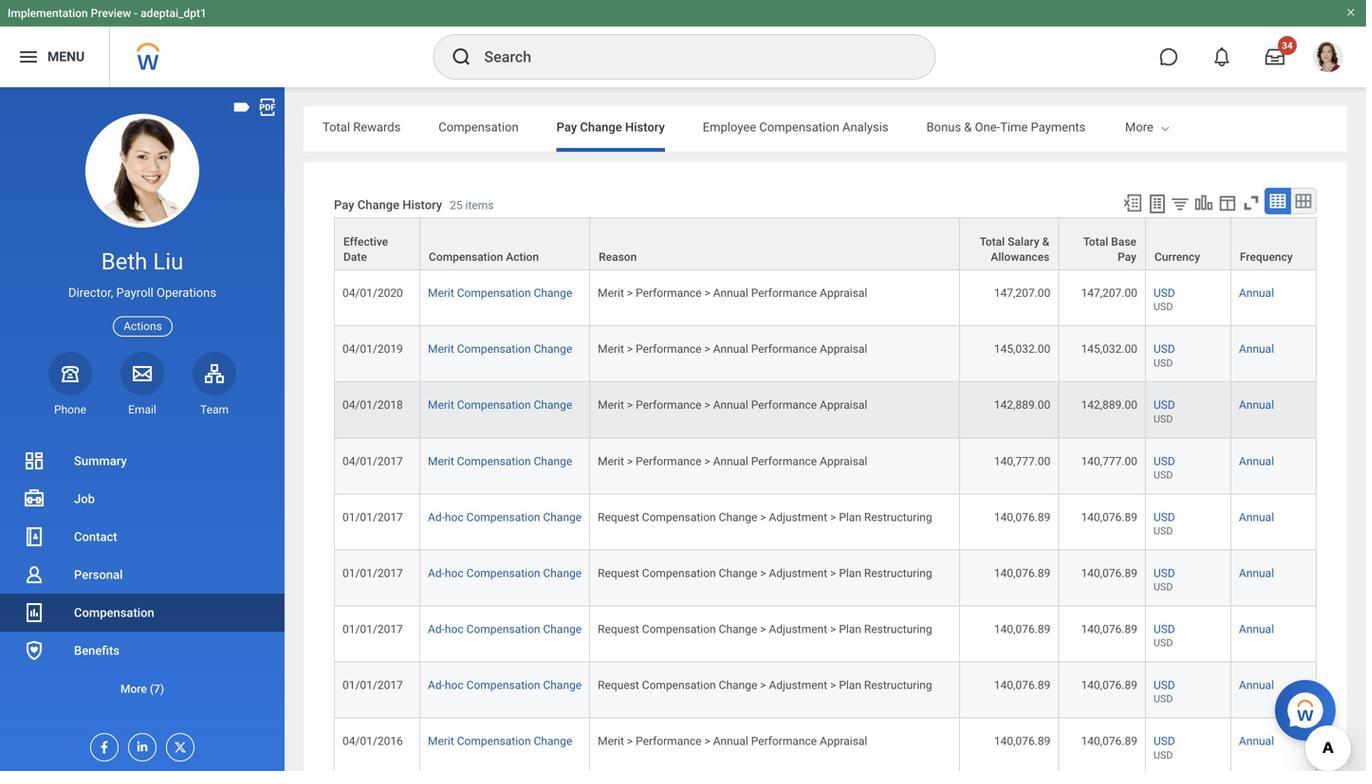 Task type: describe. For each thing, give the bounding box(es) containing it.
linkedin image
[[129, 735, 150, 755]]

summary link
[[0, 442, 285, 480]]

total for total base pay
[[1084, 235, 1109, 249]]

currency
[[1155, 251, 1201, 264]]

3 usd from the top
[[1154, 343, 1176, 356]]

total base pay
[[1084, 235, 1137, 264]]

ad- for ad-hoc compensation change link for 4th row from the bottom of the page
[[428, 567, 445, 580]]

allowance
[[1203, 120, 1259, 134]]

x image
[[167, 735, 188, 756]]

merit compensation change link for 04/01/2018
[[428, 399, 573, 412]]

11 usd from the top
[[1154, 567, 1176, 580]]

1 140,777.00 from the left
[[995, 455, 1051, 468]]

navigation pane region
[[0, 87, 285, 772]]

tab list containing total rewards
[[304, 106, 1348, 152]]

mail image
[[131, 362, 154, 385]]

2 142,889.00 from the left
[[1082, 399, 1138, 412]]

frequency button
[[1232, 218, 1317, 270]]

hoc for fifth usd link
[[445, 511, 464, 524]]

7 usd link from the top
[[1154, 619, 1176, 636]]

4 usd link from the top
[[1154, 451, 1176, 468]]

personal link
[[0, 556, 285, 594]]

beth liu
[[101, 248, 183, 275]]

beth
[[101, 248, 148, 275]]

analysis
[[843, 120, 889, 134]]

effective date button
[[335, 218, 420, 270]]

1 147,207.00 from the left
[[995, 287, 1051, 300]]

plan for 3rd usd link from the bottom
[[839, 623, 862, 636]]

13 usd from the top
[[1154, 623, 1176, 636]]

view worker - expand/collapse chart image
[[1194, 193, 1215, 214]]

hoc for fourth usd link from the bottom
[[445, 567, 464, 580]]

annual link for fourth usd link from the bottom
[[1240, 567, 1275, 580]]

more (7)
[[120, 683, 164, 696]]

contact
[[74, 530, 117, 544]]

2 usd link from the top
[[1154, 339, 1176, 356]]

3 usd link from the top
[[1154, 395, 1176, 412]]

2 usd from the top
[[1154, 301, 1174, 313]]

merit compensation change for 04/01/2020
[[428, 287, 573, 300]]

merit compensation change for 04/01/2018
[[428, 399, 573, 412]]

phone button
[[48, 352, 92, 418]]

fullscreen image
[[1242, 193, 1262, 214]]

inbox large image
[[1266, 47, 1285, 66]]

01/01/2017 for 2nd usd link from the bottom of the page
[[343, 679, 403, 693]]

facebook image
[[91, 735, 112, 756]]

compensation inside 'link'
[[74, 606, 154, 620]]

operations
[[157, 286, 216, 300]]

2 145,032.00 from the left
[[1082, 343, 1138, 356]]

row containing effective date
[[334, 217, 1318, 271]]

1 142,889.00 from the left
[[995, 399, 1051, 412]]

total base pay button
[[1060, 218, 1146, 270]]

restructuring for fourth usd link from the bottom
[[865, 567, 933, 580]]

history for pay change history 25 items
[[403, 198, 442, 212]]

total salary & allowances
[[980, 235, 1050, 264]]

(7)
[[150, 683, 164, 696]]

pay for pay change history 25 items
[[334, 198, 355, 212]]

director, payroll operations
[[68, 286, 216, 300]]

6 usd from the top
[[1154, 413, 1174, 425]]

adjustment for ad-hoc compensation change link for 2nd row from the bottom
[[769, 679, 828, 693]]

01/01/2017 for fourth usd link from the bottom
[[343, 567, 403, 580]]

click to view/edit grid preferences image
[[1218, 193, 1239, 214]]

04/01/2020
[[343, 287, 403, 300]]

annual link for first usd link from the bottom
[[1240, 735, 1275, 749]]

adjustment for ad-hoc compensation change link for 4th row from the bottom of the page
[[769, 567, 828, 580]]

restructuring for fifth usd link
[[865, 511, 933, 524]]

list containing summary
[[0, 442, 285, 708]]

1 145,032.00 from the left
[[995, 343, 1051, 356]]

ad-hoc compensation change link for 4th row from the bottom of the page
[[428, 567, 582, 580]]

merit compensation change link for 04/01/2019
[[428, 343, 573, 356]]

Search Workday  search field
[[485, 36, 897, 78]]

phone beth liu element
[[48, 402, 92, 418]]

hoc for 2nd usd link from the bottom of the page
[[445, 679, 464, 693]]

employee compensation analysis
[[703, 120, 889, 134]]

5 usd link from the top
[[1154, 507, 1176, 524]]

team link
[[193, 352, 236, 418]]

summary image
[[23, 450, 46, 473]]

contact image
[[23, 526, 46, 549]]

compensation image
[[23, 602, 46, 625]]

14 usd from the top
[[1154, 638, 1174, 649]]

merit compensation change for 04/01/2016
[[428, 735, 573, 749]]

merit > performance > annual performance appraisal for 145,032.00
[[598, 343, 868, 356]]

total rewards
[[323, 120, 401, 134]]

4 usd from the top
[[1154, 357, 1174, 369]]

12 usd from the top
[[1154, 581, 1174, 593]]

date
[[344, 251, 367, 264]]

7 row from the top
[[334, 551, 1318, 607]]

annual link for 3rd usd link from the bottom
[[1240, 623, 1275, 636]]

merit > performance > annual performance appraisal for 140,076.89
[[598, 735, 868, 749]]

0 vertical spatial &
[[965, 120, 972, 134]]

total for total rewards
[[323, 120, 350, 134]]

job link
[[0, 480, 285, 518]]

compensation action button
[[421, 218, 590, 270]]

contact link
[[0, 518, 285, 556]]

base
[[1112, 235, 1137, 249]]

ad-hoc compensation change link for 8th row from the top
[[428, 623, 582, 636]]

frequency
[[1241, 251, 1294, 264]]

04/01/2017
[[343, 455, 403, 468]]

reason button
[[591, 218, 960, 270]]

annual link for eighth usd link from the bottom of the page
[[1240, 343, 1275, 356]]

request compensation change > adjustment > plan restructuring for fourth usd link from the bottom
[[598, 567, 933, 580]]

9 usd link from the top
[[1154, 732, 1176, 749]]

reason
[[599, 251, 637, 264]]

16 usd from the top
[[1154, 694, 1174, 705]]

effective
[[344, 235, 388, 249]]

34
[[1283, 40, 1294, 51]]

action
[[506, 251, 539, 264]]

one-
[[975, 120, 1001, 134]]

team
[[200, 403, 229, 417]]

-
[[134, 7, 138, 20]]

job
[[74, 492, 95, 506]]

table image
[[1269, 192, 1288, 211]]

request compensation change > adjustment > plan restructuring for 3rd usd link from the bottom
[[598, 623, 933, 636]]

reimbursable allowance plan activity
[[1124, 120, 1330, 134]]

adjustment for sixth row from the top of the page's ad-hoc compensation change link
[[769, 511, 828, 524]]

plan inside tab list
[[1263, 120, 1287, 134]]

request compensation change > adjustment > plan restructuring for fifth usd link
[[598, 511, 933, 524]]

phone image
[[57, 362, 84, 385]]

04/01/2019
[[343, 343, 403, 356]]

annual link for fourth usd link from the top of the page
[[1240, 455, 1275, 468]]

6 row from the top
[[334, 495, 1318, 551]]

15 usd from the top
[[1154, 679, 1176, 693]]

phone
[[54, 403, 86, 417]]

bonus
[[927, 120, 962, 134]]

rewards
[[353, 120, 401, 134]]

more for more (7)
[[120, 683, 147, 696]]

request for 8th row from the top ad-hoc compensation change link
[[598, 623, 640, 636]]

justify image
[[17, 46, 40, 68]]

email
[[128, 403, 156, 417]]

compensation inside popup button
[[429, 251, 503, 264]]

personal image
[[23, 564, 46, 587]]

pay inside total base pay
[[1118, 251, 1137, 264]]

menu
[[47, 49, 85, 65]]

8 usd link from the top
[[1154, 675, 1176, 693]]

& inside the total salary & allowances
[[1043, 235, 1050, 249]]

ad-hoc compensation change for 3rd usd link from the bottom
[[428, 623, 582, 636]]

history for pay change history
[[625, 120, 665, 134]]

compensation link
[[0, 594, 285, 632]]

employee
[[703, 120, 757, 134]]

7 usd from the top
[[1154, 455, 1176, 468]]

actions button
[[113, 317, 173, 337]]

8 usd from the top
[[1154, 469, 1174, 481]]

payroll
[[116, 286, 154, 300]]



Task type: locate. For each thing, give the bounding box(es) containing it.
more up export to excel image
[[1126, 120, 1154, 134]]

1 horizontal spatial total
[[980, 235, 1005, 249]]

appraisal
[[820, 287, 868, 300], [820, 343, 868, 356], [820, 399, 868, 412], [820, 455, 868, 468], [820, 735, 868, 749]]

personal
[[74, 568, 123, 582]]

ad-hoc compensation change for fourth usd link from the bottom
[[428, 567, 582, 580]]

0 vertical spatial history
[[625, 120, 665, 134]]

ad- for ad-hoc compensation change link for 2nd row from the bottom
[[428, 679, 445, 693]]

merit
[[428, 287, 454, 300], [598, 287, 624, 300], [428, 343, 454, 356], [598, 343, 624, 356], [428, 399, 454, 412], [598, 399, 624, 412], [428, 455, 454, 468], [598, 455, 624, 468], [428, 735, 454, 749], [598, 735, 624, 749]]

1 request from the top
[[598, 511, 640, 524]]

plan for 2nd usd link from the bottom of the page
[[839, 679, 862, 693]]

more left (7)
[[120, 683, 147, 696]]

appraisal for 140,076.89
[[820, 735, 868, 749]]

total for total salary & allowances
[[980, 235, 1005, 249]]

preview
[[91, 7, 131, 20]]

4 ad-hoc compensation change from the top
[[428, 679, 582, 693]]

140,777.00
[[995, 455, 1051, 468], [1082, 455, 1138, 468]]

01/01/2017 for fifth usd link
[[343, 511, 403, 524]]

total inside total base pay
[[1084, 235, 1109, 249]]

2 ad-hoc compensation change link from the top
[[428, 567, 582, 580]]

1 horizontal spatial history
[[625, 120, 665, 134]]

147,207.00 down the allowances
[[995, 287, 1051, 300]]

3 merit > performance > annual performance appraisal from the top
[[598, 399, 868, 412]]

2 appraisal from the top
[[820, 343, 868, 356]]

export to worksheets image
[[1147, 193, 1169, 215]]

2 merit > performance > annual performance appraisal from the top
[[598, 343, 868, 356]]

3 ad-hoc compensation change from the top
[[428, 623, 582, 636]]

job image
[[23, 488, 46, 511]]

activity
[[1290, 120, 1330, 134]]

1 hoc from the top
[[445, 511, 464, 524]]

email button
[[121, 352, 164, 418]]

145,032.00
[[995, 343, 1051, 356], [1082, 343, 1138, 356]]

04/01/2018
[[343, 399, 403, 412]]

row containing 04/01/2016
[[334, 719, 1318, 772]]

more inside dropdown button
[[120, 683, 147, 696]]

reimbursable
[[1124, 120, 1200, 134]]

4 merit compensation change link from the top
[[428, 455, 573, 468]]

0 horizontal spatial &
[[965, 120, 972, 134]]

1 horizontal spatial 142,889.00
[[1082, 399, 1138, 412]]

5 usd from the top
[[1154, 399, 1176, 412]]

search image
[[450, 46, 473, 68]]

4 merit > performance > annual performance appraisal from the top
[[598, 455, 868, 468]]

25
[[450, 199, 463, 212]]

0 horizontal spatial 142,889.00
[[995, 399, 1051, 412]]

row containing 04/01/2018
[[334, 383, 1318, 439]]

total left "salary"
[[980, 235, 1005, 249]]

4 restructuring from the top
[[865, 679, 933, 693]]

4 01/01/2017 from the top
[[343, 679, 403, 693]]

ad- for sixth row from the top of the page's ad-hoc compensation change link
[[428, 511, 445, 524]]

01/01/2017 for 3rd usd link from the bottom
[[343, 623, 403, 636]]

1 vertical spatial pay
[[334, 198, 355, 212]]

1 appraisal from the top
[[820, 287, 868, 300]]

payments
[[1031, 120, 1086, 134]]

3 hoc from the top
[[445, 623, 464, 636]]

1 merit compensation change link from the top
[[428, 287, 573, 300]]

2 restructuring from the top
[[865, 567, 933, 580]]

pay for pay change history
[[557, 120, 577, 134]]

2 merit compensation change link from the top
[[428, 343, 573, 356]]

5 merit > performance > annual performance appraisal from the top
[[598, 735, 868, 749]]

7 annual link from the top
[[1240, 623, 1275, 636]]

3 adjustment from the top
[[769, 623, 828, 636]]

1 horizontal spatial pay
[[557, 120, 577, 134]]

& left one-
[[965, 120, 972, 134]]

& right "salary"
[[1043, 235, 1050, 249]]

6 usd link from the top
[[1154, 563, 1176, 580]]

more for more
[[1126, 120, 1154, 134]]

team beth liu element
[[193, 402, 236, 418]]

9 row from the top
[[334, 663, 1318, 719]]

3 request from the top
[[598, 623, 640, 636]]

2 annual link from the top
[[1240, 343, 1275, 356]]

4 hoc from the top
[[445, 679, 464, 693]]

email beth liu element
[[121, 402, 164, 418]]

4 request compensation change > adjustment > plan restructuring from the top
[[598, 679, 933, 693]]

1 horizontal spatial more
[[1126, 120, 1154, 134]]

5 appraisal from the top
[[820, 735, 868, 749]]

1 usd from the top
[[1154, 287, 1176, 300]]

adjustment for 8th row from the top ad-hoc compensation change link
[[769, 623, 828, 636]]

currency button
[[1147, 218, 1231, 270]]

5 merit compensation change from the top
[[428, 735, 573, 749]]

total left rewards
[[323, 120, 350, 134]]

history
[[625, 120, 665, 134], [403, 198, 442, 212]]

0 horizontal spatial total
[[323, 120, 350, 134]]

2 adjustment from the top
[[769, 567, 828, 580]]

menu banner
[[0, 0, 1367, 87]]

1 merit compensation change from the top
[[428, 287, 573, 300]]

appraisal for 147,207.00
[[820, 287, 868, 300]]

ad-hoc compensation change link for sixth row from the top of the page
[[428, 511, 582, 524]]

implementation
[[8, 7, 88, 20]]

tag image
[[232, 97, 252, 118]]

1 vertical spatial &
[[1043, 235, 1050, 249]]

merit compensation change for 04/01/2017
[[428, 455, 573, 468]]

5 annual link from the top
[[1240, 511, 1275, 524]]

menu button
[[0, 27, 109, 87]]

history left 25
[[403, 198, 442, 212]]

row
[[334, 217, 1318, 271], [334, 271, 1318, 327], [334, 327, 1318, 383], [334, 383, 1318, 439], [334, 439, 1318, 495], [334, 495, 1318, 551], [334, 551, 1318, 607], [334, 607, 1318, 663], [334, 663, 1318, 719], [334, 719, 1318, 772]]

restructuring
[[865, 511, 933, 524], [865, 567, 933, 580], [865, 623, 933, 636], [865, 679, 933, 693]]

3 merit compensation change from the top
[[428, 399, 573, 412]]

0 horizontal spatial more
[[120, 683, 147, 696]]

history down search workday search field
[[625, 120, 665, 134]]

1 row from the top
[[334, 217, 1318, 271]]

annual link for 1st usd link
[[1240, 287, 1275, 300]]

10 row from the top
[[334, 719, 1318, 772]]

merit compensation change link for 04/01/2020
[[428, 287, 573, 300]]

1 ad- from the top
[[428, 511, 445, 524]]

implementation preview -   adeptai_dpt1
[[8, 7, 207, 20]]

147,207.00
[[995, 287, 1051, 300], [1082, 287, 1138, 300]]

04/01/2016
[[343, 735, 403, 749]]

0 horizontal spatial 140,777.00
[[995, 455, 1051, 468]]

items
[[466, 199, 494, 212]]

restructuring for 3rd usd link from the bottom
[[865, 623, 933, 636]]

3 01/01/2017 from the top
[[343, 623, 403, 636]]

plan for fourth usd link from the bottom
[[839, 567, 862, 580]]

3 annual link from the top
[[1240, 399, 1275, 412]]

10 usd from the top
[[1154, 525, 1174, 537]]

1 annual link from the top
[[1240, 287, 1275, 300]]

benefits link
[[0, 632, 285, 670]]

4 adjustment from the top
[[769, 679, 828, 693]]

allowances
[[991, 251, 1050, 264]]

time
[[1001, 120, 1028, 134]]

2 vertical spatial pay
[[1118, 251, 1137, 264]]

row containing 04/01/2019
[[334, 327, 1318, 383]]

profile logan mcneil image
[[1314, 42, 1344, 76]]

annual link for 2nd usd link from the bottom of the page
[[1240, 679, 1275, 693]]

performance
[[636, 287, 702, 300], [752, 287, 817, 300], [636, 343, 702, 356], [752, 343, 817, 356], [636, 399, 702, 412], [752, 399, 817, 412], [636, 455, 702, 468], [752, 455, 817, 468], [636, 735, 702, 749], [752, 735, 817, 749]]

2 140,777.00 from the left
[[1082, 455, 1138, 468]]

3 appraisal from the top
[[820, 399, 868, 412]]

18 usd from the top
[[1154, 750, 1174, 762]]

4 ad- from the top
[[428, 679, 445, 693]]

merit > performance > annual performance appraisal for 142,889.00
[[598, 399, 868, 412]]

director,
[[68, 286, 113, 300]]

1 ad-hoc compensation change from the top
[[428, 511, 582, 524]]

usd link
[[1154, 283, 1176, 300], [1154, 339, 1176, 356], [1154, 395, 1176, 412], [1154, 451, 1176, 468], [1154, 507, 1176, 524], [1154, 563, 1176, 580], [1154, 619, 1176, 636], [1154, 675, 1176, 693], [1154, 732, 1176, 749]]

restructuring for 2nd usd link from the bottom of the page
[[865, 679, 933, 693]]

0 horizontal spatial 145,032.00
[[995, 343, 1051, 356]]

appraisal for 140,777.00
[[820, 455, 868, 468]]

expand table image
[[1295, 192, 1314, 211]]

usd
[[1154, 287, 1176, 300], [1154, 301, 1174, 313], [1154, 343, 1176, 356], [1154, 357, 1174, 369], [1154, 399, 1176, 412], [1154, 413, 1174, 425], [1154, 455, 1176, 468], [1154, 469, 1174, 481], [1154, 511, 1176, 524], [1154, 525, 1174, 537], [1154, 567, 1176, 580], [1154, 581, 1174, 593], [1154, 623, 1176, 636], [1154, 638, 1174, 649], [1154, 679, 1176, 693], [1154, 694, 1174, 705], [1154, 735, 1176, 749], [1154, 750, 1174, 762]]

ad- for 8th row from the top ad-hoc compensation change link
[[428, 623, 445, 636]]

2 request compensation change > adjustment > plan restructuring from the top
[[598, 567, 933, 580]]

adjustment
[[769, 511, 828, 524], [769, 567, 828, 580], [769, 623, 828, 636], [769, 679, 828, 693]]

appraisal for 142,889.00
[[820, 399, 868, 412]]

compensation
[[439, 120, 519, 134], [760, 120, 840, 134], [429, 251, 503, 264], [457, 287, 531, 300], [457, 343, 531, 356], [457, 399, 531, 412], [457, 455, 531, 468], [467, 511, 541, 524], [642, 511, 716, 524], [467, 567, 541, 580], [642, 567, 716, 580], [74, 606, 154, 620], [467, 623, 541, 636], [642, 623, 716, 636], [467, 679, 541, 693], [642, 679, 716, 693], [457, 735, 531, 749]]

merit compensation change link
[[428, 287, 573, 300], [428, 343, 573, 356], [428, 399, 573, 412], [428, 455, 573, 468], [428, 735, 573, 749]]

3 request compensation change > adjustment > plan restructuring from the top
[[598, 623, 933, 636]]

request for ad-hoc compensation change link for 4th row from the bottom of the page
[[598, 567, 640, 580]]

appraisal for 145,032.00
[[820, 343, 868, 356]]

2 hoc from the top
[[445, 567, 464, 580]]

0 vertical spatial more
[[1126, 120, 1154, 134]]

pay change history 25 items
[[334, 198, 494, 212]]

1 request compensation change > adjustment > plan restructuring from the top
[[598, 511, 933, 524]]

ad-hoc compensation change link for 2nd row from the bottom
[[428, 679, 582, 693]]

2 ad-hoc compensation change from the top
[[428, 567, 582, 580]]

row containing 04/01/2017
[[334, 439, 1318, 495]]

actions
[[124, 320, 162, 333]]

4 ad-hoc compensation change link from the top
[[428, 679, 582, 693]]

8 annual link from the top
[[1240, 679, 1275, 693]]

plan
[[1263, 120, 1287, 134], [839, 511, 862, 524], [839, 567, 862, 580], [839, 623, 862, 636], [839, 679, 862, 693]]

merit compensation change link for 04/01/2016
[[428, 735, 573, 749]]

total inside the total salary & allowances
[[980, 235, 1005, 249]]

2 horizontal spatial pay
[[1118, 251, 1137, 264]]

1 01/01/2017 from the top
[[343, 511, 403, 524]]

ad-
[[428, 511, 445, 524], [428, 567, 445, 580], [428, 623, 445, 636], [428, 679, 445, 693]]

annual link for fifth usd link
[[1240, 511, 1275, 524]]

142,889.00
[[995, 399, 1051, 412], [1082, 399, 1138, 412]]

list
[[0, 442, 285, 708]]

2 ad- from the top
[[428, 567, 445, 580]]

5 merit compensation change link from the top
[[428, 735, 573, 749]]

4 row from the top
[[334, 383, 1318, 439]]

merit > performance > annual performance appraisal for 147,207.00
[[598, 287, 868, 300]]

147,207.00 down total base pay
[[1082, 287, 1138, 300]]

01/01/2017
[[343, 511, 403, 524], [343, 567, 403, 580], [343, 623, 403, 636], [343, 679, 403, 693]]

compensation action
[[429, 251, 539, 264]]

9 annual link from the top
[[1240, 735, 1275, 749]]

ad-hoc compensation change link
[[428, 511, 582, 524], [428, 567, 582, 580], [428, 623, 582, 636], [428, 679, 582, 693]]

1 vertical spatial more
[[120, 683, 147, 696]]

1 ad-hoc compensation change link from the top
[[428, 511, 582, 524]]

more (7) button
[[0, 670, 285, 708]]

34 button
[[1255, 36, 1298, 78]]

benefits image
[[23, 640, 46, 663]]

merit compensation change link for 04/01/2017
[[428, 455, 573, 468]]

liu
[[153, 248, 183, 275]]

&
[[965, 120, 972, 134], [1043, 235, 1050, 249]]

4 merit compensation change from the top
[[428, 455, 573, 468]]

merit compensation change for 04/01/2019
[[428, 343, 573, 356]]

2 147,207.00 from the left
[[1082, 287, 1138, 300]]

1 merit > performance > annual performance appraisal from the top
[[598, 287, 868, 300]]

2 merit compensation change from the top
[[428, 343, 573, 356]]

merit > performance > annual performance appraisal for 140,777.00
[[598, 455, 868, 468]]

1 adjustment from the top
[[769, 511, 828, 524]]

0 vertical spatial pay
[[557, 120, 577, 134]]

salary
[[1008, 235, 1040, 249]]

view printable version (pdf) image
[[257, 97, 278, 118]]

adeptai_dpt1
[[141, 7, 207, 20]]

merit compensation change
[[428, 287, 573, 300], [428, 343, 573, 356], [428, 399, 573, 412], [428, 455, 573, 468], [428, 735, 573, 749]]

1 horizontal spatial &
[[1043, 235, 1050, 249]]

pay
[[557, 120, 577, 134], [334, 198, 355, 212], [1118, 251, 1137, 264]]

request compensation change > adjustment > plan restructuring for 2nd usd link from the bottom of the page
[[598, 679, 933, 693]]

0 horizontal spatial 147,207.00
[[995, 287, 1051, 300]]

ad-hoc compensation change for fifth usd link
[[428, 511, 582, 524]]

1 horizontal spatial 147,207.00
[[1082, 287, 1138, 300]]

toolbar
[[1114, 188, 1318, 217]]

effective date
[[344, 235, 388, 264]]

3 ad-hoc compensation change link from the top
[[428, 623, 582, 636]]

benefits
[[74, 644, 120, 658]]

view team image
[[203, 362, 226, 385]]

3 merit compensation change link from the top
[[428, 399, 573, 412]]

more (7) button
[[0, 678, 285, 701]]

4 annual link from the top
[[1240, 455, 1275, 468]]

annual link for 7th usd link from the bottom of the page
[[1240, 399, 1275, 412]]

1 horizontal spatial 145,032.00
[[1082, 343, 1138, 356]]

1 usd link from the top
[[1154, 283, 1176, 300]]

0 horizontal spatial history
[[403, 198, 442, 212]]

export to excel image
[[1123, 193, 1144, 214]]

notifications large image
[[1213, 47, 1232, 66]]

total salary & allowances button
[[961, 218, 1059, 270]]

2 request from the top
[[598, 567, 640, 580]]

17 usd from the top
[[1154, 735, 1176, 749]]

1 horizontal spatial 140,777.00
[[1082, 455, 1138, 468]]

request
[[598, 511, 640, 524], [598, 567, 640, 580], [598, 623, 640, 636], [598, 679, 640, 693]]

5 row from the top
[[334, 439, 1318, 495]]

2 horizontal spatial total
[[1084, 235, 1109, 249]]

0 horizontal spatial pay
[[334, 198, 355, 212]]

bonus & one-time payments
[[927, 120, 1086, 134]]

plan for fifth usd link
[[839, 511, 862, 524]]

request for ad-hoc compensation change link for 2nd row from the bottom
[[598, 679, 640, 693]]

total left base
[[1084, 235, 1109, 249]]

request for sixth row from the top of the page's ad-hoc compensation change link
[[598, 511, 640, 524]]

tab list
[[304, 106, 1348, 152]]

summary
[[74, 454, 127, 468]]

3 restructuring from the top
[[865, 623, 933, 636]]

4 request from the top
[[598, 679, 640, 693]]

merit > performance > annual performance appraisal
[[598, 287, 868, 300], [598, 343, 868, 356], [598, 399, 868, 412], [598, 455, 868, 468], [598, 735, 868, 749]]

3 row from the top
[[334, 327, 1318, 383]]

140,076.89
[[995, 511, 1051, 524], [1082, 511, 1138, 524], [995, 567, 1051, 580], [1082, 567, 1138, 580], [995, 623, 1051, 636], [1082, 623, 1138, 636], [995, 679, 1051, 693], [1082, 679, 1138, 693], [995, 735, 1051, 749], [1082, 735, 1138, 749]]

close environment banner image
[[1346, 7, 1357, 18]]

9 usd from the top
[[1154, 511, 1176, 524]]

1 restructuring from the top
[[865, 511, 933, 524]]

hoc
[[445, 511, 464, 524], [445, 567, 464, 580], [445, 623, 464, 636], [445, 679, 464, 693]]

ad-hoc compensation change for 2nd usd link from the bottom of the page
[[428, 679, 582, 693]]

select to filter grid data image
[[1170, 194, 1191, 214]]

hoc for 3rd usd link from the bottom
[[445, 623, 464, 636]]

8 row from the top
[[334, 607, 1318, 663]]

1 vertical spatial history
[[403, 198, 442, 212]]

annual
[[714, 287, 749, 300], [1240, 287, 1275, 300], [714, 343, 749, 356], [1240, 343, 1275, 356], [714, 399, 749, 412], [1240, 399, 1275, 412], [714, 455, 749, 468], [1240, 455, 1275, 468], [1240, 511, 1275, 524], [1240, 567, 1275, 580], [1240, 623, 1275, 636], [1240, 679, 1275, 693], [714, 735, 749, 749], [1240, 735, 1275, 749]]

pay change history
[[557, 120, 665, 134]]

row containing 04/01/2020
[[334, 271, 1318, 327]]



Task type: vqa. For each thing, say whether or not it's contained in the screenshot.


